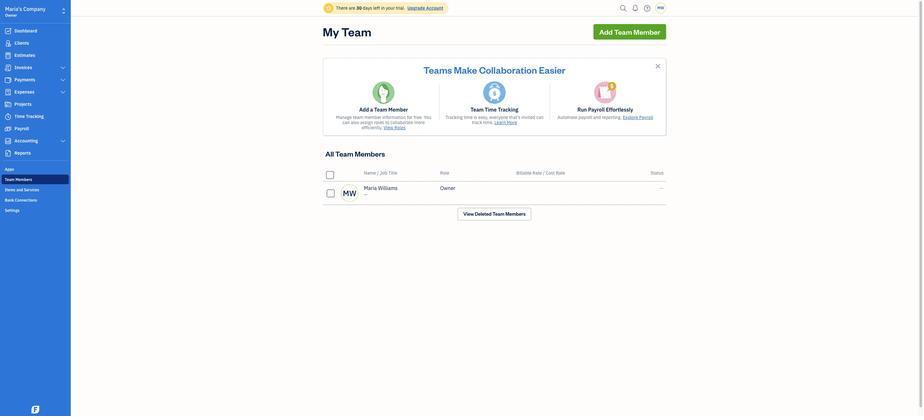 Task type: describe. For each thing, give the bounding box(es) containing it.
items and services link
[[2, 185, 69, 195]]

team
[[353, 115, 363, 120]]

payments
[[14, 77, 35, 83]]

go to help image
[[642, 3, 653, 13]]

my
[[323, 24, 339, 39]]

my team
[[323, 24, 372, 39]]

assign
[[360, 120, 373, 125]]

view deleted team members
[[464, 211, 526, 217]]

job
[[380, 170, 387, 176]]

mw button
[[656, 3, 666, 14]]

settings
[[5, 208, 20, 213]]

free.
[[414, 115, 423, 120]]

team inside add team member button
[[614, 27, 632, 36]]

make
[[454, 64, 477, 76]]

clients
[[14, 40, 29, 46]]

notifications image
[[630, 2, 641, 14]]

tracking inside tracking time is easy, everyone that's invited can track time.
[[446, 115, 463, 120]]

time inside 'main' element
[[14, 114, 25, 119]]

roles
[[395, 125, 406, 131]]

1 horizontal spatial time
[[485, 106, 497, 113]]

chevron large down image for invoices
[[60, 65, 66, 70]]

add for add team member
[[599, 27, 613, 36]]

team right "a"
[[374, 106, 387, 113]]

manage team member information for free. you can also assign roles to collaborate more efficiently.
[[336, 115, 432, 131]]

team inside team members link
[[5, 177, 15, 182]]

time tracking
[[14, 114, 44, 119]]

payroll link
[[2, 123, 69, 135]]

estimates
[[14, 52, 35, 58]]

cost
[[546, 170, 555, 176]]

timer image
[[4, 114, 12, 120]]

collaborate
[[391, 120, 413, 125]]

team down 30
[[342, 24, 372, 39]]

0 vertical spatial —
[[660, 185, 664, 191]]

invoices
[[14, 65, 32, 70]]

connections
[[15, 198, 37, 203]]

run payroll effortlessly image
[[594, 81, 617, 104]]

time tracking link
[[2, 111, 69, 123]]

accounting
[[14, 138, 38, 144]]

all
[[326, 149, 334, 158]]

teams make collaboration easier
[[424, 64, 566, 76]]

for
[[407, 115, 413, 120]]

owner inside maria's company owner
[[5, 13, 17, 18]]

run
[[578, 106, 587, 113]]

add a team member
[[359, 106, 408, 113]]

run payroll effortlessly automate payroll and reporting. explore payroll
[[558, 106, 653, 120]]

and inside the items and services link
[[16, 188, 23, 192]]

status
[[651, 170, 664, 176]]

manage
[[336, 115, 352, 120]]

dashboard link
[[2, 25, 69, 37]]

payroll
[[579, 115, 592, 120]]

team members link
[[2, 175, 69, 184]]

and inside run payroll effortlessly automate payroll and reporting. explore payroll
[[594, 115, 601, 120]]

expense image
[[4, 89, 12, 96]]

30
[[356, 5, 362, 11]]

tracking time is easy, everyone that's invited can track time.
[[446, 115, 544, 125]]

information
[[383, 115, 406, 120]]

estimates link
[[2, 50, 69, 61]]

add a team member image
[[373, 81, 395, 104]]

chevron large down image for payments
[[60, 78, 66, 83]]

days
[[363, 5, 372, 11]]

a
[[370, 106, 373, 113]]

team right all
[[335, 149, 353, 158]]

teams
[[424, 64, 452, 76]]

member
[[364, 115, 382, 120]]

all team members
[[326, 149, 385, 158]]

account
[[426, 5, 443, 11]]

easy,
[[478, 115, 489, 120]]

bank
[[5, 198, 14, 203]]

projects link
[[2, 99, 69, 110]]

team up is
[[471, 106, 484, 113]]

view deleted team members link
[[458, 208, 532, 221]]

is
[[474, 115, 477, 120]]

everyone
[[490, 115, 508, 120]]

you
[[424, 115, 432, 120]]

bank connections
[[5, 198, 37, 203]]

maria williams —
[[364, 185, 398, 197]]

1 / from the left
[[377, 170, 379, 176]]

2 rate from the left
[[556, 170, 565, 176]]

invited
[[522, 115, 535, 120]]

0 vertical spatial members
[[355, 149, 385, 158]]

member inside button
[[634, 27, 661, 36]]

reports link
[[2, 148, 69, 159]]

team inside view deleted team members link
[[493, 211, 505, 217]]

williams
[[378, 185, 398, 191]]

name / job title
[[364, 170, 397, 176]]

more
[[414, 120, 425, 125]]

projects
[[14, 101, 32, 107]]

project image
[[4, 101, 12, 108]]

are
[[349, 5, 355, 11]]

2 horizontal spatial tracking
[[498, 106, 519, 113]]

role
[[440, 170, 449, 176]]

there are 30 days left in your trial. upgrade account
[[336, 5, 443, 11]]



Task type: locate. For each thing, give the bounding box(es) containing it.
billable rate / cost rate
[[517, 170, 565, 176]]

estimate image
[[4, 52, 12, 59]]

member up the information
[[389, 106, 408, 113]]

1 horizontal spatial add
[[599, 27, 613, 36]]

add inside button
[[599, 27, 613, 36]]

mw inside dropdown button
[[658, 5, 664, 10]]

—
[[660, 185, 664, 191], [364, 192, 368, 197]]

and right items
[[16, 188, 23, 192]]

can for add a team member
[[343, 120, 350, 125]]

tracking down projects link
[[26, 114, 44, 119]]

easier
[[539, 64, 566, 76]]

1 vertical spatial payroll
[[640, 115, 653, 120]]

0 vertical spatial chevron large down image
[[60, 78, 66, 83]]

tracking left "time"
[[446, 115, 463, 120]]

2 chevron large down image from the top
[[60, 90, 66, 95]]

0 vertical spatial time
[[485, 106, 497, 113]]

can for team time tracking
[[536, 115, 544, 120]]

invoice image
[[4, 65, 12, 71]]

can right invited
[[536, 115, 544, 120]]

chevron large down image
[[60, 65, 66, 70], [60, 139, 66, 144]]

1 vertical spatial view
[[464, 211, 474, 217]]

0 horizontal spatial view
[[384, 125, 394, 131]]

items
[[5, 188, 15, 192]]

explore
[[623, 115, 638, 120]]

add for add a team member
[[359, 106, 369, 113]]

1 horizontal spatial payroll
[[588, 106, 605, 113]]

maria
[[364, 185, 377, 191]]

1 horizontal spatial tracking
[[446, 115, 463, 120]]

1 vertical spatial —
[[364, 192, 368, 197]]

/ left job
[[377, 170, 379, 176]]

0 horizontal spatial time
[[14, 114, 25, 119]]

can inside manage team member information for free. you can also assign roles to collaborate more efficiently.
[[343, 120, 350, 125]]

mw left maria
[[343, 188, 357, 198]]

rate right cost
[[556, 170, 565, 176]]

0 horizontal spatial and
[[16, 188, 23, 192]]

left
[[373, 5, 380, 11]]

1 horizontal spatial mw
[[658, 5, 664, 10]]

maria's
[[5, 6, 22, 12]]

upgrade account link
[[406, 5, 443, 11]]

chevron large down image down invoices link
[[60, 78, 66, 83]]

payments link
[[2, 74, 69, 86]]

chevron large down image down estimates link
[[60, 65, 66, 70]]

0 horizontal spatial can
[[343, 120, 350, 125]]

view left roles
[[384, 125, 394, 131]]

clients link
[[2, 38, 69, 49]]

team down search icon
[[614, 27, 632, 36]]

1 vertical spatial chevron large down image
[[60, 139, 66, 144]]

add team member button
[[594, 24, 666, 40]]

payroll up the payroll
[[588, 106, 605, 113]]

1 horizontal spatial —
[[660, 185, 664, 191]]

0 vertical spatial add
[[599, 27, 613, 36]]

1 rate from the left
[[533, 170, 542, 176]]

that's
[[509, 115, 521, 120]]

chevron large down image down payroll link
[[60, 139, 66, 144]]

member down go to help "image" on the right top
[[634, 27, 661, 36]]

time right timer image at top left
[[14, 114, 25, 119]]

can left also
[[343, 120, 350, 125]]

1 horizontal spatial rate
[[556, 170, 565, 176]]

0 horizontal spatial add
[[359, 106, 369, 113]]

0 vertical spatial payroll
[[588, 106, 605, 113]]

to
[[385, 120, 389, 125]]

chevron large down image inside invoices link
[[60, 65, 66, 70]]

tracking inside 'main' element
[[26, 114, 44, 119]]

services
[[24, 188, 39, 192]]

0 vertical spatial and
[[594, 115, 601, 120]]

report image
[[4, 150, 12, 157]]

chevron large down image down the "payments" link
[[60, 90, 66, 95]]

add team member
[[599, 27, 661, 36]]

rate
[[533, 170, 542, 176], [556, 170, 565, 176]]

payroll
[[588, 106, 605, 113], [640, 115, 653, 120], [14, 126, 29, 132]]

1 vertical spatial member
[[389, 106, 408, 113]]

1 vertical spatial add
[[359, 106, 369, 113]]

automate
[[558, 115, 578, 120]]

members inside view deleted team members link
[[506, 211, 526, 217]]

0 horizontal spatial tracking
[[26, 114, 44, 119]]

dashboard
[[14, 28, 37, 34]]

track
[[472, 120, 482, 125]]

team time tracking
[[471, 106, 519, 113]]

settings link
[[2, 206, 69, 215]]

0 horizontal spatial /
[[377, 170, 379, 176]]

title
[[388, 170, 397, 176]]

0 vertical spatial view
[[384, 125, 394, 131]]

0 horizontal spatial payroll
[[14, 126, 29, 132]]

0 horizontal spatial members
[[15, 177, 32, 182]]

your
[[386, 5, 395, 11]]

team members
[[5, 177, 32, 182]]

1 horizontal spatial members
[[355, 149, 385, 158]]

2 vertical spatial payroll
[[14, 126, 29, 132]]

apps link
[[2, 164, 69, 174]]

chart image
[[4, 138, 12, 144]]

1 horizontal spatial view
[[464, 211, 474, 217]]

freshbooks image
[[30, 406, 41, 414]]

0 vertical spatial member
[[634, 27, 661, 36]]

money image
[[4, 126, 12, 132]]

client image
[[4, 40, 12, 47]]

time up easy,
[[485, 106, 497, 113]]

mw right go to help "image" on the right top
[[658, 5, 664, 10]]

bank connections link
[[2, 195, 69, 205]]

dashboard image
[[4, 28, 12, 34]]

team time tracking image
[[483, 81, 506, 104]]

members
[[355, 149, 385, 158], [15, 177, 32, 182], [506, 211, 526, 217]]

1 horizontal spatial member
[[634, 27, 661, 36]]

chevron large down image inside the "payments" link
[[60, 78, 66, 83]]

chevron large down image for expenses
[[60, 90, 66, 95]]

chevron large down image inside accounting link
[[60, 139, 66, 144]]

payment image
[[4, 77, 12, 83]]

and right the payroll
[[594, 115, 601, 120]]

1 vertical spatial time
[[14, 114, 25, 119]]

chevron large down image for accounting
[[60, 139, 66, 144]]

— down maria
[[364, 192, 368, 197]]

main element
[[0, 0, 87, 416]]

view
[[384, 125, 394, 131], [464, 211, 474, 217]]

team right deleted
[[493, 211, 505, 217]]

0 horizontal spatial owner
[[5, 13, 17, 18]]

rate left cost
[[533, 170, 542, 176]]

1 vertical spatial chevron large down image
[[60, 90, 66, 95]]

maria's company owner
[[5, 6, 45, 18]]

learn
[[495, 120, 506, 125]]

2 vertical spatial members
[[506, 211, 526, 217]]

members inside team members link
[[15, 177, 32, 182]]

1 horizontal spatial can
[[536, 115, 544, 120]]

view roles
[[384, 125, 406, 131]]

/ left cost
[[543, 170, 545, 176]]

invoices link
[[2, 62, 69, 74]]

efficiently.
[[362, 125, 383, 131]]

deleted
[[475, 211, 492, 217]]

time
[[464, 115, 473, 120]]

roles
[[374, 120, 384, 125]]

1 horizontal spatial owner
[[440, 185, 456, 191]]

0 horizontal spatial mw
[[343, 188, 357, 198]]

collaboration
[[479, 64, 537, 76]]

chevron large down image
[[60, 78, 66, 83], [60, 90, 66, 95]]

learn more
[[495, 120, 517, 125]]

0 vertical spatial owner
[[5, 13, 17, 18]]

payroll inside 'main' element
[[14, 126, 29, 132]]

member
[[634, 27, 661, 36], [389, 106, 408, 113]]

1 chevron large down image from the top
[[60, 65, 66, 70]]

name
[[364, 170, 376, 176]]

owner down role
[[440, 185, 456, 191]]

1 vertical spatial and
[[16, 188, 23, 192]]

add
[[599, 27, 613, 36], [359, 106, 369, 113]]

expenses link
[[2, 87, 69, 98]]

tracking
[[498, 106, 519, 113], [26, 114, 44, 119], [446, 115, 463, 120]]

view left deleted
[[464, 211, 474, 217]]

owner down maria's
[[5, 13, 17, 18]]

accounting link
[[2, 135, 69, 147]]

1 vertical spatial mw
[[343, 188, 357, 198]]

2 horizontal spatial members
[[506, 211, 526, 217]]

team down apps
[[5, 177, 15, 182]]

payroll up the accounting
[[14, 126, 29, 132]]

close image
[[655, 62, 662, 70]]

upgrade
[[408, 5, 425, 11]]

/
[[377, 170, 379, 176], [543, 170, 545, 176]]

2 chevron large down image from the top
[[60, 139, 66, 144]]

— inside maria williams —
[[364, 192, 368, 197]]

search image
[[619, 3, 629, 13]]

— down the status
[[660, 185, 664, 191]]

view for view roles
[[384, 125, 394, 131]]

crown image
[[326, 5, 332, 11]]

view for view deleted team members
[[464, 211, 474, 217]]

expenses
[[14, 89, 34, 95]]

1 vertical spatial members
[[15, 177, 32, 182]]

0 vertical spatial chevron large down image
[[60, 65, 66, 70]]

mw
[[658, 5, 664, 10], [343, 188, 357, 198]]

2 horizontal spatial payroll
[[640, 115, 653, 120]]

tracking up that's
[[498, 106, 519, 113]]

and
[[594, 115, 601, 120], [16, 188, 23, 192]]

time.
[[483, 120, 494, 125]]

1 chevron large down image from the top
[[60, 78, 66, 83]]

0 horizontal spatial member
[[389, 106, 408, 113]]

apps
[[5, 167, 14, 172]]

time
[[485, 106, 497, 113], [14, 114, 25, 119]]

payroll right explore
[[640, 115, 653, 120]]

billable
[[517, 170, 532, 176]]

2 / from the left
[[543, 170, 545, 176]]

0 vertical spatial mw
[[658, 5, 664, 10]]

trial.
[[396, 5, 405, 11]]

in
[[381, 5, 385, 11]]

0 horizontal spatial —
[[364, 192, 368, 197]]

company
[[23, 6, 45, 12]]

can inside tracking time is easy, everyone that's invited can track time.
[[536, 115, 544, 120]]

1 horizontal spatial and
[[594, 115, 601, 120]]

there
[[336, 5, 348, 11]]

more
[[507, 120, 517, 125]]

1 horizontal spatial /
[[543, 170, 545, 176]]

0 horizontal spatial rate
[[533, 170, 542, 176]]

1 vertical spatial owner
[[440, 185, 456, 191]]



Task type: vqa. For each thing, say whether or not it's contained in the screenshot.
2nd 2 from the bottom of the page
no



